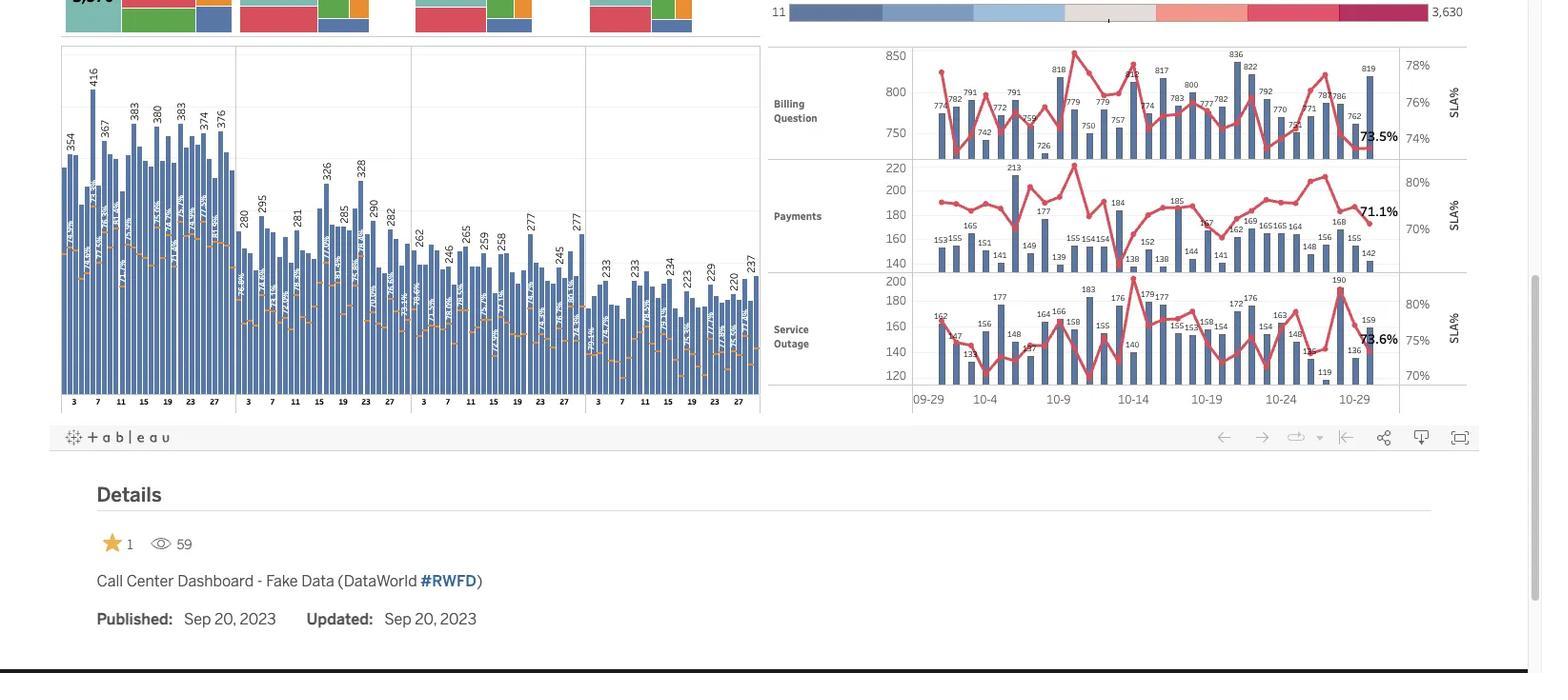 Task type: vqa. For each thing, say whether or not it's contained in the screenshot.
1278
no



Task type: describe. For each thing, give the bounding box(es) containing it.
1
[[127, 537, 133, 553]]

2023 for updated :
[[440, 611, 477, 629]]

(dataworld
[[338, 573, 417, 591]]

published
[[97, 611, 168, 629]]

sep for updated :
[[384, 611, 411, 629]]

#rwfd link
[[421, 573, 476, 591]]

updated
[[307, 611, 369, 629]]

call
[[97, 573, 123, 591]]

details
[[97, 484, 162, 507]]

: for updated :
[[369, 611, 373, 629]]

center
[[127, 573, 174, 591]]

dashboard
[[177, 573, 254, 591]]

59 views element
[[142, 530, 200, 561]]

59
[[177, 537, 192, 553]]

sep 20, 2023 for published :
[[184, 611, 276, 629]]



Task type: locate. For each thing, give the bounding box(es) containing it.
2023 down -
[[240, 611, 276, 629]]

0 horizontal spatial 2023
[[240, 611, 276, 629]]

1 2023 from the left
[[240, 611, 276, 629]]

2 sep 20, 2023 from the left
[[384, 611, 477, 629]]

-
[[257, 573, 263, 591]]

sep 20, 2023 down dashboard at the left bottom of page
[[184, 611, 276, 629]]

1 horizontal spatial :
[[369, 611, 373, 629]]

sep
[[184, 611, 211, 629], [384, 611, 411, 629]]

20, for published :
[[214, 611, 236, 629]]

0 horizontal spatial :
[[168, 611, 173, 629]]

: for published :
[[168, 611, 173, 629]]

Remove Favorite button
[[97, 528, 142, 559]]

1 sep 20, 2023 from the left
[[184, 611, 276, 629]]

1 sep from the left
[[184, 611, 211, 629]]

1 horizontal spatial 2023
[[440, 611, 477, 629]]

20, down dashboard at the left bottom of page
[[214, 611, 236, 629]]

2023 for published :
[[240, 611, 276, 629]]

2023
[[240, 611, 276, 629], [440, 611, 477, 629]]

call center dashboard - fake data (dataworld #rwfd )
[[97, 573, 482, 591]]

1 horizontal spatial sep
[[384, 611, 411, 629]]

updated :
[[307, 611, 373, 629]]

published :
[[97, 611, 173, 629]]

:
[[168, 611, 173, 629], [369, 611, 373, 629]]

data
[[301, 573, 334, 591]]

1 : from the left
[[168, 611, 173, 629]]

sep for published :
[[184, 611, 211, 629]]

20, for updated :
[[415, 611, 437, 629]]

: down center
[[168, 611, 173, 629]]

2023 down #rwfd
[[440, 611, 477, 629]]

1 20, from the left
[[214, 611, 236, 629]]

1 horizontal spatial sep 20, 2023
[[384, 611, 477, 629]]

2 20, from the left
[[415, 611, 437, 629]]

sep down dashboard at the left bottom of page
[[184, 611, 211, 629]]

sep 20, 2023 for updated :
[[384, 611, 477, 629]]

1 horizontal spatial 20,
[[415, 611, 437, 629]]

sep down the (dataworld
[[384, 611, 411, 629]]

fake
[[266, 573, 298, 591]]

sep 20, 2023 down #rwfd
[[384, 611, 477, 629]]

20, down #rwfd link
[[415, 611, 437, 629]]

)
[[476, 573, 482, 591]]

2 : from the left
[[369, 611, 373, 629]]

2 sep from the left
[[384, 611, 411, 629]]

#rwfd
[[421, 573, 476, 591]]

2 2023 from the left
[[440, 611, 477, 629]]

20,
[[214, 611, 236, 629], [415, 611, 437, 629]]

0 horizontal spatial sep
[[184, 611, 211, 629]]

sep 20, 2023
[[184, 611, 276, 629], [384, 611, 477, 629]]

0 horizontal spatial 20,
[[214, 611, 236, 629]]

: down the (dataworld
[[369, 611, 373, 629]]

0 horizontal spatial sep 20, 2023
[[184, 611, 276, 629]]



